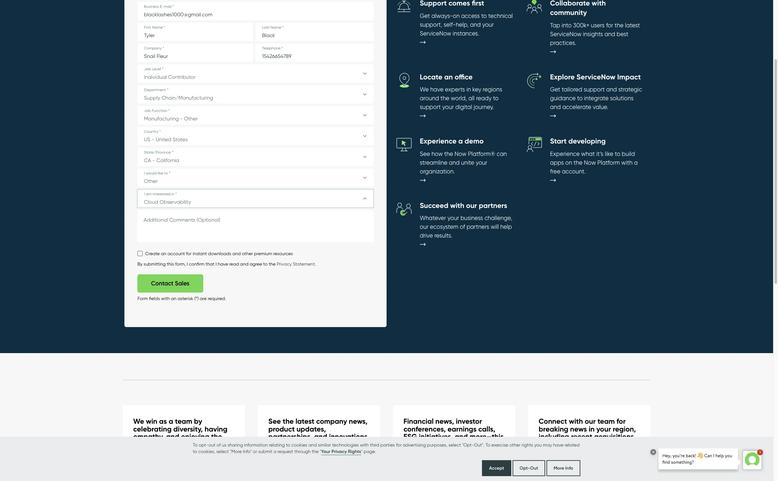 Task type: locate. For each thing, give the bounding box(es) containing it.
news, inside financial news, investor conferences, earnings calls, esg initiatives, and more—this is the place.
[[436, 418, 455, 427]]

your left 'region,'
[[597, 425, 612, 434]]

1 vertical spatial on
[[566, 159, 573, 166]]

(*)
[[195, 296, 199, 302]]

our up business
[[467, 201, 477, 210]]

we inside we have experts in key regions around the world, all ready to support your digital journey.
[[420, 86, 429, 93]]

0 vertical spatial latest
[[626, 22, 641, 29]]

the up partnerships,
[[283, 418, 294, 427]]

1 vertical spatial select
[[217, 449, 229, 455]]

more—this
[[470, 433, 504, 442]]

1 horizontal spatial an
[[171, 296, 177, 302]]

experience up "apps"
[[551, 151, 580, 157]]

1 horizontal spatial privacy
[[332, 449, 347, 455]]

by
[[138, 262, 143, 267]]

1 horizontal spatial latest
[[626, 22, 641, 29]]

in
[[467, 86, 471, 93], [589, 425, 595, 434]]

platform
[[598, 159, 620, 166]]

you
[[535, 443, 542, 448]]

and left unite at right top
[[449, 159, 460, 166]]

"more
[[230, 449, 242, 455]]

1 horizontal spatial experience
[[551, 151, 580, 157]]

1 vertical spatial an
[[161, 251, 166, 257]]

1 vertical spatial have
[[218, 262, 228, 267]]

team up acquisitions,
[[598, 418, 615, 427]]

for up acquisitions,
[[617, 418, 626, 427]]

and up read
[[233, 251, 241, 257]]

results.
[[435, 233, 453, 239]]

and inside tap into 300k+ users for the latest servicenow insights and best practices.
[[605, 31, 616, 37]]

of down business
[[460, 224, 466, 231]]

world,
[[451, 95, 467, 102]]

" left page.
[[361, 449, 363, 455]]

locate an office
[[420, 73, 473, 81]]

the inside tap into 300k+ users for the latest servicenow insights and best practices.
[[615, 22, 624, 29]]

and inside see the latest company news, product updates, partnerships, and innovations.
[[314, 433, 328, 442]]

get inside "get tailored support and strategic guidance to integrate solutions and accelerate value."
[[551, 86, 561, 93]]

0 horizontal spatial support
[[420, 104, 441, 111]]

your up ecosystem
[[448, 215, 459, 222]]

win
[[146, 418, 157, 427]]

0 horizontal spatial in
[[467, 86, 471, 93]]

for left instant
[[186, 251, 192, 257]]

empathy,
[[133, 433, 164, 442]]

value.
[[593, 104, 609, 111]]

a down 'build'
[[635, 159, 638, 166]]

0 vertical spatial journey.
[[474, 104, 494, 111]]

1 vertical spatial latest
[[296, 418, 315, 427]]

0 horizontal spatial our
[[420, 224, 429, 231]]

now
[[455, 151, 467, 157], [585, 159, 596, 166]]

partners inside whatever your business challenge, our ecosystem of partners will help drive results.
[[467, 224, 490, 231]]

latest up partnerships,
[[296, 418, 315, 427]]

get
[[420, 12, 430, 19], [551, 86, 561, 93]]

"opt-
[[463, 443, 474, 448]]

servicenow down into
[[551, 31, 582, 37]]

0 horizontal spatial team
[[175, 418, 192, 427]]

to inside experience what it's like to build apps on the now platform with a free account.
[[615, 151, 621, 157]]

our
[[467, 201, 477, 210], [420, 224, 429, 231], [585, 418, 596, 427]]

2 " from the left
[[361, 449, 363, 455]]

2 vertical spatial our
[[585, 418, 596, 427]]

for inside "connect with our team for breaking news in your region, including recent acquisitions, media opportunities, and more."
[[617, 418, 626, 427]]

2 team from the left
[[598, 418, 615, 427]]

now down the what
[[585, 159, 596, 166]]

and inside "connect with our team for breaking news in your region, including recent acquisitions, media opportunities, and more."
[[610, 441, 624, 449]]

that
[[206, 262, 215, 267]]

have up around
[[431, 86, 444, 93]]

have
[[431, 86, 444, 93], [218, 262, 228, 267], [554, 443, 564, 448]]

your
[[483, 21, 494, 28], [443, 104, 454, 111], [476, 159, 488, 166], [448, 215, 459, 222], [597, 425, 612, 434]]

the down experts
[[441, 95, 450, 102]]

the right how
[[445, 151, 454, 157]]

in left 'key'
[[467, 86, 471, 93]]

we
[[420, 86, 429, 93], [133, 418, 144, 427]]

1 vertical spatial we
[[133, 418, 144, 427]]

1 horizontal spatial journey.
[[474, 104, 494, 111]]

contact up fields
[[151, 280, 174, 288]]

users
[[592, 22, 605, 29]]

None text field
[[138, 211, 374, 243]]

0 vertical spatial get
[[420, 12, 430, 19]]

1 horizontal spatial have
[[431, 86, 444, 93]]

an left asterisk
[[171, 296, 177, 302]]

1 horizontal spatial contact
[[539, 472, 562, 479]]

form,
[[175, 262, 186, 267]]

your inside we have experts in key regions around the world, all ready to support your digital journey.
[[443, 104, 454, 111]]

connect with our team for breaking news in your region, including recent acquisitions, media opportunities, and more.
[[539, 418, 637, 457]]

as
[[159, 418, 167, 427]]

team left by
[[175, 418, 192, 427]]

around
[[420, 95, 439, 102]]

experience what it's like to build apps on the now platform with a free account.
[[551, 151, 638, 175]]

1 horizontal spatial in
[[589, 425, 595, 434]]

partners
[[479, 201, 508, 210], [467, 224, 490, 231]]

to up accelerate
[[578, 95, 583, 102]]

get inside get always-on access to technical support, self-help, and your servicenow instances.
[[420, 12, 430, 19]]

instant
[[193, 251, 207, 257]]

1 vertical spatial of
[[217, 443, 221, 448]]

0 horizontal spatial of
[[217, 443, 221, 448]]

0 vertical spatial support
[[584, 86, 605, 93]]

the up best
[[615, 22, 624, 29]]

on inside get always-on access to technical support, self-help, and your servicenow instances.
[[453, 12, 460, 19]]

1 vertical spatial experience
[[551, 151, 580, 157]]

we left win
[[133, 418, 144, 427]]

contact inside contact sales button
[[151, 280, 174, 288]]

to inside "get tailored support and strategic guidance to integrate solutions and accelerate value."
[[578, 95, 583, 102]]

experience a demo
[[420, 137, 484, 146]]

in inside "connect with our team for breaking news in your region, including recent acquisitions, media opportunities, and more."
[[589, 425, 595, 434]]

servicenow down support,
[[420, 30, 452, 37]]

1 horizontal spatial other
[[510, 443, 521, 448]]

or
[[253, 449, 257, 455]]

with inside to opt-out of us sharing information relating to cookies and similar technologies with third parties for advertising purposes, select "opt-out".  to exercise other rights you may have related to cookies, select "more info" or submit a request through the "
[[360, 443, 369, 448]]

with inside the collaborate with community
[[592, 0, 606, 8]]

1 horizontal spatial of
[[460, 224, 466, 231]]

select down us
[[217, 449, 229, 455]]

0 horizontal spatial an
[[161, 251, 166, 257]]

support up integrate
[[584, 86, 605, 93]]

1 news, from the left
[[349, 418, 368, 427]]

1 horizontal spatial team
[[598, 418, 615, 427]]

sharing
[[228, 443, 243, 448]]

see up partnerships,
[[269, 418, 281, 427]]

advertising
[[403, 443, 426, 448]]

diversity,
[[173, 425, 203, 434]]

0 vertical spatial on
[[453, 12, 460, 19]]

1 horizontal spatial support
[[584, 86, 605, 93]]

partnerships,
[[269, 433, 313, 442]]

support down around
[[420, 104, 441, 111]]

i right form, at the bottom left
[[187, 262, 188, 267]]

platform®
[[468, 151, 496, 157]]

news, up initiatives,
[[436, 418, 455, 427]]

of
[[460, 224, 466, 231], [217, 443, 221, 448]]

your inside the see how the now platform® can streamline and unite your organization.
[[476, 159, 488, 166]]

submitting
[[144, 262, 166, 267]]

get up guidance at the right of page
[[551, 86, 561, 93]]

1 horizontal spatial see
[[420, 151, 430, 157]]

0 horizontal spatial latest
[[296, 418, 315, 427]]

opt-
[[199, 443, 209, 448]]

now up unite at right top
[[455, 151, 467, 157]]

Business E-mail text field
[[138, 2, 374, 20]]

0 vertical spatial privacy
[[277, 262, 292, 267]]

0 vertical spatial in
[[467, 86, 471, 93]]

get up support,
[[420, 12, 430, 19]]

experience for experience a demo
[[420, 137, 457, 146]]

out
[[531, 466, 539, 472]]

relating
[[269, 443, 285, 448]]

acquisitions,
[[595, 433, 636, 442]]

see inside see the latest company news, product updates, partnerships, and innovations.
[[269, 418, 281, 427]]

an up experts
[[445, 73, 453, 81]]

privacy down technologies
[[332, 449, 347, 455]]

privacy down resources
[[277, 262, 292, 267]]

0 horizontal spatial get
[[420, 12, 430, 19]]

journey.
[[474, 104, 494, 111], [133, 441, 159, 449]]

more
[[554, 466, 565, 472]]

1 team from the left
[[175, 418, 192, 427]]

i right that
[[216, 262, 217, 267]]

0 vertical spatial of
[[460, 224, 466, 231]]

" inside the your privacy rights " page.
[[361, 449, 363, 455]]

have down 'including'
[[554, 443, 564, 448]]

a inside to opt-out of us sharing information relating to cookies and similar technologies with third parties for advertising purposes, select "opt-out".  to exercise other rights you may have related to cookies, select "more info" or submit a request through the "
[[274, 449, 277, 455]]

1 vertical spatial our
[[420, 224, 429, 231]]

your inside get always-on access to technical support, self-help, and your servicenow instances.
[[483, 21, 494, 28]]

1 i from the left
[[187, 262, 188, 267]]

into
[[562, 22, 572, 29]]

other up agree
[[242, 251, 253, 257]]

0 vertical spatial see
[[420, 151, 430, 157]]

company
[[316, 418, 347, 427]]

ready
[[477, 95, 492, 102]]

experience for experience what it's like to build apps on the now platform with a free account.
[[551, 151, 580, 157]]

with
[[592, 0, 606, 8], [622, 159, 633, 166], [451, 201, 465, 210], [161, 296, 170, 302], [569, 418, 584, 427], [360, 443, 369, 448]]

0 horizontal spatial to
[[193, 443, 198, 448]]

innovations.
[[329, 433, 370, 442]]

your inside "connect with our team for breaking news in your region, including recent acquisitions, media opportunities, and more."
[[597, 425, 612, 434]]

0 horizontal spatial contact
[[151, 280, 174, 288]]

and down 'region,'
[[610, 441, 624, 449]]

0 horizontal spatial now
[[455, 151, 467, 157]]

see inside the see how the now platform® can streamline and unite your organization.
[[420, 151, 430, 157]]

1 horizontal spatial on
[[566, 159, 573, 166]]

and up solutions
[[607, 86, 617, 93]]

create
[[145, 251, 160, 257]]

on inside experience what it's like to build apps on the now platform with a free account.
[[566, 159, 573, 166]]

and left best
[[605, 31, 616, 37]]

to down enjoying
[[193, 443, 198, 448]]

see left how
[[420, 151, 430, 157]]

developing
[[569, 137, 606, 146]]

1 vertical spatial journey.
[[133, 441, 159, 449]]

latest
[[626, 22, 641, 29], [296, 418, 315, 427]]

now inside the see how the now platform® can streamline and unite your organization.
[[455, 151, 467, 157]]

rights
[[522, 443, 534, 448]]

0 horizontal spatial have
[[218, 262, 228, 267]]

for left is
[[396, 443, 402, 448]]

to inside we have experts in key regions around the world, all ready to support your digital journey.
[[494, 95, 499, 102]]

and inside financial news, investor conferences, earnings calls, esg initiatives, and more—this is the place.
[[455, 433, 468, 442]]

your down the platform®
[[476, 159, 488, 166]]

with up recent
[[569, 418, 584, 427]]

our up recent
[[585, 418, 596, 427]]

0 horizontal spatial other
[[242, 251, 253, 257]]

required.
[[208, 296, 226, 302]]

an
[[445, 73, 453, 81], [161, 251, 166, 257], [171, 296, 177, 302]]

for inside tap into 300k+ users for the latest servicenow insights and best practices.
[[607, 22, 614, 29]]

and left similar
[[309, 443, 317, 448]]

we inside we win as a team by celebrating diversity, having empathy, and enjoying the journey.
[[133, 418, 144, 427]]

with up users
[[592, 0, 606, 8]]

and inside we win as a team by celebrating diversity, having empathy, and enjoying the journey.
[[166, 433, 179, 442]]

our inside "connect with our team for breaking news in your region, including recent acquisitions, media opportunities, and more."
[[585, 418, 596, 427]]

2 vertical spatial have
[[554, 443, 564, 448]]

1 horizontal spatial "
[[361, 449, 363, 455]]

0 horizontal spatial experience
[[420, 137, 457, 146]]

" down similar
[[320, 449, 322, 455]]

0 horizontal spatial news,
[[349, 418, 368, 427]]

contact down more
[[539, 472, 562, 479]]

the left your
[[312, 449, 319, 455]]

experience up how
[[420, 137, 457, 146]]

your down world, in the top right of the page
[[443, 104, 454, 111]]

opt-out
[[520, 466, 539, 472]]

have down downloads
[[218, 262, 228, 267]]

on up account.
[[566, 159, 573, 166]]

1 horizontal spatial our
[[467, 201, 477, 210]]

select left "opt-
[[449, 443, 461, 448]]

the inside the see how the now platform® can streamline and unite your organization.
[[445, 151, 454, 157]]

breaking
[[539, 425, 569, 434]]

journey. down celebrating
[[133, 441, 159, 449]]

0 horizontal spatial we
[[133, 418, 144, 427]]

0 vertical spatial select
[[449, 443, 461, 448]]

a inside we win as a team by celebrating diversity, having empathy, and enjoying the journey.
[[169, 418, 173, 427]]

to right access
[[482, 12, 487, 19]]

we for we win as a team by celebrating diversity, having empathy, and enjoying the journey.
[[133, 418, 144, 427]]

1 vertical spatial in
[[589, 425, 595, 434]]

of left us
[[217, 443, 221, 448]]

0 horizontal spatial on
[[453, 12, 460, 19]]

financial news, investor conferences, earnings calls, esg initiatives, and more—this is the place.
[[404, 418, 504, 449]]

connect
[[539, 418, 568, 427]]

your
[[322, 449, 331, 455]]

0 vertical spatial have
[[431, 86, 444, 93]]

best
[[617, 31, 629, 37]]

latest up best
[[626, 22, 641, 29]]

with right fields
[[161, 296, 170, 302]]

with up page.
[[360, 443, 369, 448]]

get tailored support and strategic guidance to integrate solutions and accelerate value.
[[551, 86, 643, 111]]

1 horizontal spatial i
[[216, 262, 217, 267]]

the inside we have experts in key regions around the world, all ready to support your digital journey.
[[441, 95, 450, 102]]

with down 'build'
[[622, 159, 633, 166]]

and down access
[[470, 21, 481, 28]]

0 vertical spatial now
[[455, 151, 467, 157]]

always-
[[432, 12, 453, 19]]

1 vertical spatial other
[[510, 443, 521, 448]]

1 horizontal spatial select
[[449, 443, 461, 448]]

partners down business
[[467, 224, 490, 231]]

2 horizontal spatial have
[[554, 443, 564, 448]]

servicenow
[[420, 30, 452, 37], [551, 31, 582, 37], [577, 73, 616, 81]]

0 vertical spatial contact
[[151, 280, 174, 288]]

for
[[607, 22, 614, 29], [186, 251, 192, 257], [617, 418, 626, 427], [396, 443, 402, 448]]

experience inside experience what it's like to build apps on the now platform with a free account.
[[551, 151, 580, 157]]

key
[[473, 86, 482, 93]]

2 horizontal spatial our
[[585, 418, 596, 427]]

1 horizontal spatial news,
[[436, 418, 455, 427]]

support inside "get tailored support and strategic guidance to integrate solutions and accelerate value."
[[584, 86, 605, 93]]

region,
[[613, 425, 637, 434]]

see for see how the now platform® can streamline and unite your organization.
[[420, 151, 430, 157]]

the inside see the latest company news, product updates, partnerships, and innovations.
[[283, 418, 294, 427]]

for right users
[[607, 22, 614, 29]]

0 horizontal spatial journey.
[[133, 441, 159, 449]]

0 horizontal spatial "
[[320, 449, 322, 455]]

to down the regions
[[494, 95, 499, 102]]

2 horizontal spatial an
[[445, 73, 453, 81]]

1 vertical spatial support
[[420, 104, 441, 111]]

we up around
[[420, 86, 429, 93]]

1 horizontal spatial get
[[551, 86, 561, 93]]

0 horizontal spatial privacy
[[277, 262, 292, 267]]

other left rights
[[510, 443, 521, 448]]

the up out
[[211, 433, 222, 442]]

an right create
[[161, 251, 166, 257]]

and up "opt-
[[455, 433, 468, 442]]

" inside to opt-out of us sharing information relating to cookies and similar technologies with third parties for advertising purposes, select "opt-out".  to exercise other rights you may have related to cookies, select "more info" or submit a request through the "
[[320, 449, 322, 455]]

tap into 300k+ users for the latest servicenow insights and best practices.
[[551, 22, 641, 46]]

1 horizontal spatial now
[[585, 159, 596, 166]]

more.
[[539, 448, 558, 457]]

to up request
[[286, 443, 291, 448]]

build
[[622, 151, 636, 157]]

1 vertical spatial get
[[551, 86, 561, 93]]

on up help,
[[453, 12, 460, 19]]

partners up challenge,
[[479, 201, 508, 210]]

to right the like
[[615, 151, 621, 157]]

the up account.
[[574, 159, 583, 166]]

a right as
[[169, 418, 173, 427]]

demo
[[465, 137, 484, 146]]

our up the drive at the top of page
[[420, 224, 429, 231]]

the inside we win as a team by celebrating diversity, having empathy, and enjoying the journey.
[[211, 433, 222, 442]]

the right is
[[411, 441, 422, 449]]

news, up innovations.
[[349, 418, 368, 427]]

1 vertical spatial see
[[269, 418, 281, 427]]

servicenow inside get always-on access to technical support, self-help, and your servicenow instances.
[[420, 30, 452, 37]]

to down more—this
[[486, 443, 491, 448]]

0 horizontal spatial select
[[217, 449, 229, 455]]

journey. down ready
[[474, 104, 494, 111]]

initiatives,
[[419, 433, 453, 442]]

1 " from the left
[[320, 449, 322, 455]]

latest inside see the latest company news, product updates, partnerships, and innovations.
[[296, 418, 315, 427]]

0 horizontal spatial see
[[269, 418, 281, 427]]

Last Name text field
[[256, 23, 374, 41]]

in right news
[[589, 425, 595, 434]]

to inside get always-on access to technical support, self-help, and your servicenow instances.
[[482, 12, 487, 19]]

and up similar
[[314, 433, 328, 442]]

us
[[222, 443, 227, 448]]

have inside to opt-out of us sharing information relating to cookies and similar technologies with third parties for advertising purposes, select "opt-out".  to exercise other rights you may have related to cookies, select "more info" or submit a request through the "
[[554, 443, 564, 448]]

1 vertical spatial now
[[585, 159, 596, 166]]

2 news, from the left
[[436, 418, 455, 427]]

a down relating
[[274, 449, 277, 455]]

to opt-out of us sharing information relating to cookies and similar technologies with third parties for advertising purposes, select "opt-out".  to exercise other rights you may have related to cookies, select "more info" or submit a request through the "
[[193, 443, 580, 455]]

1 horizontal spatial we
[[420, 86, 429, 93]]

0 vertical spatial we
[[420, 86, 429, 93]]

0 horizontal spatial i
[[187, 262, 188, 267]]

1 vertical spatial contact
[[539, 472, 562, 479]]

read
[[229, 262, 239, 267]]

form
[[138, 296, 148, 302]]

and down as
[[166, 433, 179, 442]]

0 vertical spatial partners
[[479, 201, 508, 210]]

0 vertical spatial our
[[467, 201, 477, 210]]

1 vertical spatial partners
[[467, 224, 490, 231]]

latest inside tap into 300k+ users for the latest servicenow insights and best practices.
[[626, 22, 641, 29]]

ecosystem
[[430, 224, 459, 231]]

1 horizontal spatial to
[[486, 443, 491, 448]]

now inside experience what it's like to build apps on the now platform with a free account.
[[585, 159, 596, 166]]

0 vertical spatial experience
[[420, 137, 457, 146]]

0 vertical spatial an
[[445, 73, 453, 81]]



Task type: describe. For each thing, give the bounding box(es) containing it.
an for locate
[[445, 73, 453, 81]]

media
[[563, 472, 580, 479]]

explore
[[551, 73, 575, 81]]

similar
[[318, 443, 331, 448]]

through
[[295, 449, 311, 455]]

for inside to opt-out of us sharing information relating to cookies and similar technologies with third parties for advertising purposes, select "opt-out".  to exercise other rights you may have related to cookies, select "more info" or submit a request through the "
[[396, 443, 402, 448]]

succeed with our partners
[[420, 201, 508, 210]]

your inside whatever your business challenge, our ecosystem of partners will help drive results.
[[448, 215, 459, 222]]

succeed
[[420, 201, 449, 210]]

out".
[[474, 443, 485, 448]]

news, inside see the latest company news, product updates, partnerships, and innovations.
[[349, 418, 368, 427]]

cookies,
[[198, 449, 215, 455]]

experts
[[445, 86, 465, 93]]

accelerate
[[563, 104, 592, 111]]

2 i from the left
[[216, 262, 217, 267]]

get for get tailored support and strategic guidance to integrate solutions and accelerate value.
[[551, 86, 561, 93]]

team inside we win as a team by celebrating diversity, having empathy, and enjoying the journey.
[[175, 418, 192, 427]]

First Name text field
[[138, 23, 253, 41]]

1 vertical spatial privacy
[[332, 449, 347, 455]]

what
[[582, 151, 595, 157]]

and inside to opt-out of us sharing information relating to cookies and similar technologies with third parties for advertising purposes, select "opt-out".  to exercise other rights you may have related to cookies, select "more info" or submit a request through the "
[[309, 443, 317, 448]]

submit
[[259, 449, 273, 455]]

account.
[[562, 168, 586, 175]]

0 vertical spatial other
[[242, 251, 253, 257]]

2 to from the left
[[486, 443, 491, 448]]

Company text field
[[138, 44, 253, 62]]

digital
[[456, 104, 473, 111]]

recent
[[572, 433, 593, 442]]

of inside whatever your business challenge, our ecosystem of partners will help drive results.
[[460, 224, 466, 231]]

Telephone telephone field
[[256, 44, 374, 62]]

challenge,
[[485, 215, 513, 222]]

rights
[[348, 449, 361, 455]]

accept button
[[482, 461, 512, 477]]

media
[[539, 441, 560, 449]]

like
[[605, 151, 614, 157]]

apps
[[551, 159, 564, 166]]

with inside experience what it's like to build apps on the now platform with a free account.
[[622, 159, 633, 166]]

the down premium
[[269, 262, 276, 267]]

regions
[[483, 86, 503, 93]]

information
[[244, 443, 268, 448]]

third
[[370, 443, 380, 448]]

help
[[501, 224, 512, 231]]

opportunities,
[[562, 441, 609, 449]]

privacy statement link
[[277, 262, 315, 267]]

collaborate
[[551, 0, 590, 8]]

resources
[[274, 251, 293, 257]]

servicenow inside tap into 300k+ users for the latest servicenow insights and best practices.
[[551, 31, 582, 37]]

esg
[[404, 433, 417, 442]]

investor
[[456, 418, 482, 427]]

by submitting this form, i confirm that i have read and agree to the privacy statement .
[[138, 262, 316, 267]]

and inside get always-on access to technical support, self-help, and your servicenow instances.
[[470, 21, 481, 28]]

place.
[[424, 441, 444, 449]]

our for connect
[[585, 418, 596, 427]]

impact
[[618, 73, 641, 81]]

office
[[455, 73, 473, 81]]

the inside experience what it's like to build apps on the now platform with a free account.
[[574, 159, 583, 166]]

fields
[[149, 296, 160, 302]]

confirm
[[189, 262, 205, 267]]

in inside we have experts in key regions around the world, all ready to support your digital journey.
[[467, 86, 471, 93]]

celebrating
[[133, 425, 172, 434]]

sales
[[175, 280, 190, 288]]

purposes,
[[428, 443, 448, 448]]

support,
[[420, 21, 443, 28]]

guidance
[[551, 95, 576, 102]]

the inside to opt-out of us sharing information relating to cookies and similar technologies with third parties for advertising purposes, select "opt-out".  to exercise other rights you may have related to cookies, select "more info" or submit a request through the "
[[312, 449, 319, 455]]

page.
[[364, 449, 376, 455]]

a left demo
[[459, 137, 463, 146]]

help,
[[456, 21, 469, 28]]

servicenow up "get tailored support and strategic guidance to integrate solutions and accelerate value."
[[577, 73, 616, 81]]

and inside the see how the now platform® can streamline and unite your organization.
[[449, 159, 460, 166]]

other inside to opt-out of us sharing information relating to cookies and similar technologies with third parties for advertising purposes, select "opt-out".  to exercise other rights you may have related to cookies, select "more info" or submit a request through the "
[[510, 443, 521, 448]]

to left cookies,
[[193, 449, 197, 455]]

we for we have experts in key regions around the world, all ready to support your digital journey.
[[420, 86, 429, 93]]

how
[[432, 151, 443, 157]]

an for create
[[161, 251, 166, 257]]

and down guidance at the right of page
[[551, 104, 561, 111]]

journey. inside we have experts in key regions around the world, all ready to support your digital journey.
[[474, 104, 494, 111]]

contact media link
[[539, 472, 602, 479]]

more info button
[[547, 461, 581, 477]]

our inside whatever your business challenge, our ecosystem of partners will help drive results.
[[420, 224, 429, 231]]

2 vertical spatial an
[[171, 296, 177, 302]]

see the latest company news, product updates, partnerships, and innovations.
[[269, 418, 370, 442]]

to right agree
[[263, 262, 268, 267]]

technologies
[[332, 443, 359, 448]]

tap
[[551, 22, 561, 29]]

more info
[[554, 466, 574, 472]]

streamline
[[420, 159, 448, 166]]

of inside to opt-out of us sharing information relating to cookies and similar technologies with third parties for advertising purposes, select "opt-out".  to exercise other rights you may have related to cookies, select "more info" or submit a request through the "
[[217, 443, 221, 448]]

with up business
[[451, 201, 465, 210]]

earnings
[[448, 425, 477, 434]]

get for get always-on access to technical support, self-help, and your servicenow instances.
[[420, 12, 430, 19]]

the inside financial news, investor conferences, earnings calls, esg initiatives, and more—this is the place.
[[411, 441, 422, 449]]

support inside we have experts in key regions around the world, all ready to support your digital journey.
[[420, 104, 441, 111]]

drive
[[420, 233, 433, 239]]

statement
[[293, 262, 315, 267]]

whatever your business challenge, our ecosystem of partners will help drive results.
[[420, 215, 513, 239]]

team inside "connect with our team for breaking news in your region, including recent acquisitions, media opportunities, and more."
[[598, 418, 615, 427]]

journey. inside we win as a team by celebrating diversity, having empathy, and enjoying the journey.
[[133, 441, 159, 449]]

with inside "connect with our team for breaking news in your region, including recent acquisitions, media opportunities, and more."
[[569, 418, 584, 427]]

strategic
[[619, 86, 643, 93]]

exercise
[[492, 443, 509, 448]]

account
[[168, 251, 185, 257]]

related
[[565, 443, 580, 448]]

1 to from the left
[[193, 443, 198, 448]]

tailored
[[562, 86, 583, 93]]

and right read
[[240, 262, 249, 267]]

access
[[462, 12, 480, 19]]

including
[[539, 433, 570, 442]]

contact sales button
[[138, 275, 203, 293]]

contact for contact media
[[539, 472, 562, 479]]

calls,
[[479, 425, 496, 434]]

parties
[[381, 443, 395, 448]]

financial
[[404, 418, 434, 427]]

can
[[497, 151, 507, 157]]

cookies
[[292, 443, 308, 448]]

our for succeed
[[467, 201, 477, 210]]

300k+
[[574, 22, 590, 29]]

by
[[194, 418, 202, 427]]

a inside experience what it's like to build apps on the now platform with a free account.
[[635, 159, 638, 166]]

contact media
[[539, 472, 581, 479]]

downloads
[[208, 251, 231, 257]]

whatever
[[420, 215, 446, 222]]

instances.
[[453, 30, 480, 37]]

updates,
[[297, 425, 326, 434]]

opt-out button
[[513, 461, 546, 477]]

create an account for instant downloads and other premium resources
[[145, 251, 293, 257]]

collaborate with community
[[551, 0, 606, 17]]

see for see the latest company news, product updates, partnerships, and innovations.
[[269, 418, 281, 427]]

have inside we have experts in key regions around the world, all ready to support your digital journey.
[[431, 86, 444, 93]]

contact for contact sales
[[151, 280, 174, 288]]



Task type: vqa. For each thing, say whether or not it's contained in the screenshot.
initiatives,
yes



